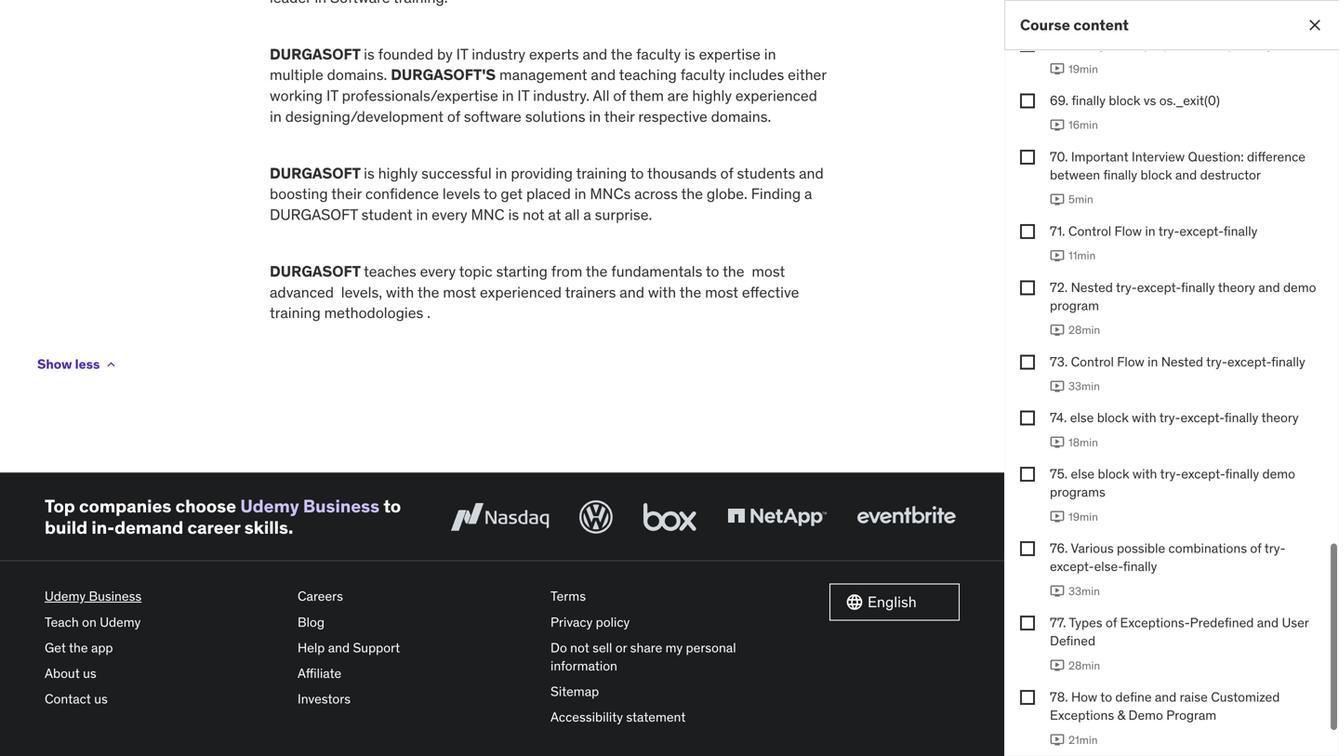 Task type: vqa. For each thing, say whether or not it's contained in the screenshot.
are
yes



Task type: locate. For each thing, give the bounding box(es) containing it.
77. types of exceptions-predefined and user defined
[[1050, 614, 1309, 649]]

the up trainers
[[586, 262, 608, 281]]

it inside is founded by it industry experts and the faculty is expertise in multiple domains.
[[456, 44, 468, 64]]

xsmall image left 71.
[[1020, 224, 1035, 239]]

flow
[[1115, 223, 1142, 239], [1117, 353, 1145, 370]]

block inside the 70. important interview question: difference between finally block and destructor
[[1141, 167, 1172, 183]]

1 horizontal spatial highly
[[692, 86, 732, 105]]

0 vertical spatial udemy business link
[[240, 495, 380, 517]]

founded
[[378, 44, 433, 64]]

0 vertical spatial highly
[[692, 86, 732, 105]]

75.
[[1050, 466, 1068, 482]]

xsmall image for 77.
[[1020, 616, 1035, 631]]

33min right play various possible combinations of try-except-else-finally icon
[[1069, 584, 1100, 598]]

udemy right on
[[100, 614, 141, 630]]

volkswagen image
[[576, 497, 617, 537]]

except- inside 76. various possible combinations of try- except-else-finally
[[1050, 558, 1094, 575]]

0 vertical spatial theory
[[1218, 279, 1255, 296]]

a right all
[[583, 205, 591, 224]]

domains. up designing/development
[[327, 65, 387, 84]]

software
[[464, 107, 522, 126]]

1 28min from the top
[[1069, 323, 1100, 337]]

udemy business link up get the app link
[[45, 584, 283, 609]]

block down interview
[[1141, 167, 1172, 183]]

most down the topic
[[443, 283, 476, 302]]

1 vertical spatial else
[[1071, 466, 1095, 482]]

english
[[868, 592, 917, 611]]

the up "teaching"
[[611, 44, 633, 64]]

small image
[[845, 593, 864, 612]]

19min down programs at the bottom
[[1069, 509, 1098, 524]]

surprise.
[[595, 205, 652, 224]]

durgasoft down boosting
[[270, 205, 358, 224]]

udemy right choose
[[240, 495, 299, 517]]

0 horizontal spatial their
[[331, 184, 362, 203]]

highly inside the management and teaching faculty includes either working it professionals/expertise in it industry. all of them are highly experienced in designing/development of software solutions in their respective domains.
[[692, 86, 732, 105]]

mncs
[[590, 184, 631, 203]]

28min right play types of exceptions-predefined and user defined "icon"
[[1069, 658, 1100, 673]]

2 33min from the top
[[1069, 584, 1100, 598]]

demo inside the 72. nested try-except-finally theory and demo program
[[1283, 279, 1316, 296]]

faculty inside is founded by it industry experts and the faculty is expertise in multiple domains.
[[636, 44, 681, 64]]

levels,
[[341, 283, 382, 302]]

theory inside the 72. nested try-except-finally theory and demo program
[[1218, 279, 1255, 296]]

xsmall image for 74.
[[1020, 411, 1035, 426]]

block up '18min'
[[1097, 409, 1129, 426]]

76. various possible combinations of try- except-else-finally
[[1050, 540, 1286, 575]]

33min
[[1069, 379, 1100, 393], [1069, 584, 1100, 598]]

professionals/expertise
[[342, 86, 498, 105]]

0 vertical spatial 33min
[[1069, 379, 1100, 393]]

respective
[[638, 107, 708, 126]]

28min for nested
[[1069, 323, 1100, 337]]

nested up program at the top right
[[1071, 279, 1113, 296]]

it
[[456, 44, 468, 64], [326, 86, 338, 105], [517, 86, 529, 105]]

the inside is founded by it industry experts and the faculty is expertise in multiple domains.
[[611, 44, 633, 64]]

it right working
[[326, 86, 338, 105]]

are
[[668, 86, 689, 105]]

1 vertical spatial 19min
[[1069, 509, 1098, 524]]

udemy business link
[[240, 495, 380, 517], [45, 584, 283, 609]]

xsmall image for 69.
[[1020, 94, 1035, 108]]

not inside terms privacy policy do not sell or share my personal information sitemap accessibility statement
[[570, 639, 589, 656]]

1 xsmall image from the top
[[1020, 150, 1035, 165]]

xsmall image left the 72.
[[1020, 280, 1035, 295]]

in up includes
[[764, 44, 776, 64]]

faculty up the are
[[681, 65, 725, 84]]

else for 74.
[[1070, 409, 1094, 426]]

demo inside 75. else block with try-except-finally demo programs
[[1263, 466, 1296, 482]]

xsmall image
[[1020, 37, 1035, 52], [1020, 94, 1035, 108], [1020, 224, 1035, 239], [1020, 280, 1035, 295], [104, 357, 118, 372], [1020, 411, 1035, 426], [1020, 467, 1035, 482], [1020, 690, 1035, 705]]

working
[[270, 86, 323, 105]]

1 horizontal spatial domains.
[[711, 107, 771, 126]]

0 horizontal spatial a
[[583, 205, 591, 224]]

0 vertical spatial faculty
[[636, 44, 681, 64]]

28min down program at the top right
[[1069, 323, 1100, 337]]

udemy up teach
[[45, 588, 86, 605]]

it right by on the left top of page
[[456, 44, 468, 64]]

0 vertical spatial every
[[432, 205, 467, 224]]

and inside the 70. important interview question: difference between finally block and destructor
[[1175, 167, 1197, 183]]

the down fundamentals at the top of page
[[680, 283, 701, 302]]

support
[[353, 639, 400, 656]]

students
[[737, 164, 795, 183]]

durgasoft's
[[391, 65, 496, 84]]

0 horizontal spatial most
[[443, 283, 476, 302]]

0 vertical spatial else
[[1070, 409, 1094, 426]]

0 vertical spatial experienced
[[736, 86, 817, 105]]

training up mncs
[[576, 164, 627, 183]]

block inside 75. else block with try-except-finally demo programs
[[1098, 466, 1130, 482]]

21min
[[1069, 733, 1098, 747]]

xsmall image left 76.
[[1020, 541, 1035, 556]]

teach on udemy link
[[45, 609, 283, 635]]

1 horizontal spatial their
[[604, 107, 635, 126]]

of right the types
[[1106, 614, 1117, 631]]

business
[[303, 495, 380, 517], [89, 588, 142, 605]]

2 19min from the top
[[1069, 509, 1098, 524]]

2 durgasoft from the top
[[270, 164, 364, 183]]

define
[[1116, 689, 1152, 706]]

0 vertical spatial not
[[523, 205, 545, 224]]

xsmall image left 73.
[[1020, 355, 1035, 370]]

1 vertical spatial domains.
[[711, 107, 771, 126]]

the right get
[[69, 639, 88, 656]]

and
[[1195, 36, 1217, 53], [583, 44, 607, 64], [591, 65, 616, 84], [799, 164, 824, 183], [1175, 167, 1197, 183], [1259, 279, 1280, 296], [620, 283, 645, 302], [1257, 614, 1279, 631], [328, 639, 350, 656], [1155, 689, 1177, 706]]

0 vertical spatial 28min
[[1069, 323, 1100, 337]]

user
[[1282, 614, 1309, 631]]

customized
[[1211, 689, 1280, 706]]

else inside 75. else block with try-except-finally demo programs
[[1071, 466, 1095, 482]]

1 vertical spatial not
[[570, 639, 589, 656]]

business up on
[[89, 588, 142, 605]]

play how to define and raise customized exceptions & demo program image
[[1050, 733, 1065, 747]]

their inside the management and teaching faculty includes either working it professionals/expertise in it industry. all of them are highly experienced in designing/development of software solutions in their respective domains.
[[604, 107, 635, 126]]

experts
[[529, 44, 579, 64]]

1 vertical spatial us
[[94, 691, 108, 707]]

and inside is founded by it industry experts and the faculty is expertise in multiple domains.
[[583, 44, 607, 64]]

business right skills.
[[303, 495, 380, 517]]

privacy policy link
[[551, 609, 789, 635]]

highly up "confidence"
[[378, 164, 418, 183]]

vs
[[1144, 92, 1156, 109]]

3 xsmall image from the top
[[1020, 541, 1035, 556]]

except-
[[1180, 223, 1224, 239], [1137, 279, 1181, 296], [1227, 353, 1271, 370], [1181, 409, 1225, 426], [1181, 466, 1225, 482], [1050, 558, 1094, 575]]

of inside is highly successful in providing training to thousands of students and boosting their confidence levels to get placed in mncs across the globe. finding a durgasoft student in every mnc is not at all a surprise.
[[720, 164, 733, 183]]

successful
[[421, 164, 492, 183]]

finally inside 76. various possible combinations of try- except-else-finally
[[1123, 558, 1157, 575]]

their down the all
[[604, 107, 635, 126]]

4 xsmall image from the top
[[1020, 616, 1035, 631]]

specialty
[[1220, 36, 1274, 53]]

content
[[1074, 15, 1129, 34]]

1 horizontal spatial not
[[570, 639, 589, 656]]

else right 74.
[[1070, 409, 1094, 426]]

finally inside the 72. nested try-except-finally theory and demo program
[[1181, 279, 1215, 296]]

try- inside 75. else block with try-except-finally demo programs
[[1160, 466, 1181, 482]]

2 28min from the top
[[1069, 658, 1100, 673]]

their up student
[[331, 184, 362, 203]]

0 horizontal spatial not
[[523, 205, 545, 224]]

xsmall image down 'course'
[[1020, 37, 1035, 52]]

1 vertical spatial control
[[1071, 353, 1114, 370]]

careers link
[[298, 584, 536, 609]]

accessibility
[[551, 709, 623, 726]]

durgasoft for teaches every topic starting from the fundamentals to the  most advanced  levels, with the most experienced trainers and with the most effective training methodologies .
[[270, 262, 364, 281]]

combinations
[[1169, 540, 1247, 557]]

and inside the 72. nested try-except-finally theory and demo program
[[1259, 279, 1280, 296]]

xsmall image for 70.
[[1020, 150, 1035, 165]]

1 vertical spatial a
[[583, 205, 591, 224]]

1 vertical spatial demo
[[1263, 466, 1296, 482]]

of up globe.
[[720, 164, 733, 183]]

most up the effective
[[752, 262, 785, 281]]

1 durgasoft from the top
[[270, 44, 364, 64]]

faculty up "teaching"
[[636, 44, 681, 64]]

in
[[764, 44, 776, 64], [502, 86, 514, 105], [270, 107, 282, 126], [589, 107, 601, 126], [495, 164, 507, 183], [574, 184, 586, 203], [416, 205, 428, 224], [1145, 223, 1156, 239], [1148, 353, 1158, 370]]

xsmall image left 74.
[[1020, 411, 1035, 426]]

1 vertical spatial 28min
[[1069, 658, 1100, 673]]

flow up the 74. else block with try-except-finally theory
[[1117, 353, 1145, 370]]

19min for finally
[[1069, 62, 1098, 76]]

except- inside the 72. nested try-except-finally theory and demo program
[[1137, 279, 1181, 296]]

training inside the teaches every topic starting from the fundamentals to the  most advanced  levels, with the most experienced trainers and with the most effective training methodologies .
[[270, 303, 321, 322]]

confidence
[[365, 184, 439, 203]]

0 horizontal spatial training
[[270, 303, 321, 322]]

1 horizontal spatial it
[[456, 44, 468, 64]]

various
[[1071, 540, 1114, 557]]

in-
[[91, 516, 114, 538]]

teaches every topic starting from the fundamentals to the  most advanced  levels, with the most experienced trainers and with the most effective training methodologies .
[[270, 262, 799, 322]]

70.
[[1050, 148, 1068, 165]]

designing/development
[[285, 107, 444, 126]]

0 horizontal spatial udemy
[[45, 588, 86, 605]]

1 vertical spatial their
[[331, 184, 362, 203]]

nasdaq image
[[446, 497, 553, 537]]

the up '.' at left top
[[417, 283, 439, 302]]

xsmall image
[[1020, 150, 1035, 165], [1020, 355, 1035, 370], [1020, 541, 1035, 556], [1020, 616, 1035, 631]]

to inside the teaches every topic starting from the fundamentals to the  most advanced  levels, with the most experienced trainers and with the most effective training methodologies .
[[706, 262, 719, 281]]

play control flow in try-except-finally image
[[1050, 248, 1065, 263]]

finally inside 75. else block with try-except-finally demo programs
[[1225, 466, 1259, 482]]

0 vertical spatial their
[[604, 107, 635, 126]]

play finally block vs os._exit(0) image
[[1050, 118, 1065, 133]]

1 horizontal spatial nested
[[1161, 353, 1203, 370]]

1 horizontal spatial udemy
[[100, 614, 141, 630]]

block for 69.
[[1109, 92, 1141, 109]]

with down fundamentals at the top of page
[[648, 283, 676, 302]]

theory
[[1218, 279, 1255, 296], [1262, 409, 1299, 426]]

either
[[788, 65, 827, 84]]

durgasoft up the levels,
[[270, 262, 364, 281]]

build
[[45, 516, 88, 538]]

0 vertical spatial business
[[303, 495, 380, 517]]

block
[[1109, 36, 1141, 53], [1109, 92, 1141, 109], [1141, 167, 1172, 183], [1097, 409, 1129, 426], [1098, 466, 1130, 482]]

show less button
[[37, 346, 118, 383]]

demo
[[1129, 707, 1163, 724]]

training left methodologies
[[270, 303, 321, 322]]

every inside the teaches every topic starting from the fundamentals to the  most advanced  levels, with the most experienced trainers and with the most effective training methodologies .
[[420, 262, 456, 281]]

help and support link
[[298, 635, 536, 661]]

0 vertical spatial 19min
[[1069, 62, 1098, 76]]

control up 11min
[[1069, 223, 1112, 239]]

xsmall image left the 75.
[[1020, 467, 1035, 482]]

udemy business teach on udemy get the app about us contact us
[[45, 588, 142, 707]]

0 horizontal spatial nested
[[1071, 279, 1113, 296]]

durgasoft
[[270, 44, 364, 64], [270, 164, 364, 183], [270, 205, 358, 224], [270, 262, 364, 281]]

about us link
[[45, 661, 283, 686]]

0 horizontal spatial highly
[[378, 164, 418, 183]]

domains. inside is founded by it industry experts and the faculty is expertise in multiple domains.
[[327, 65, 387, 84]]

.
[[427, 303, 431, 322]]

globe.
[[707, 184, 748, 203]]

durgasoft for is highly successful in providing training to thousands of students and boosting their confidence levels to get placed in mncs across the globe. finding a durgasoft student in every mnc is not at all a surprise.
[[270, 164, 364, 183]]

block left vs
[[1109, 92, 1141, 109]]

of right 'combinations'
[[1250, 540, 1262, 557]]

nested up the 74. else block with try-except-finally theory
[[1161, 353, 1203, 370]]

control for 73.
[[1071, 353, 1114, 370]]

predefined
[[1190, 614, 1254, 631]]

0 vertical spatial training
[[576, 164, 627, 183]]

get the app link
[[45, 635, 283, 661]]

2 xsmall image from the top
[[1020, 355, 1035, 370]]

78. how to define and raise customized exceptions & demo program
[[1050, 689, 1280, 724]]

block for 74.
[[1097, 409, 1129, 426]]

1 vertical spatial theory
[[1262, 409, 1299, 426]]

or
[[615, 639, 627, 656]]

most left the effective
[[705, 283, 739, 302]]

flow for try-
[[1115, 223, 1142, 239]]

help
[[298, 639, 325, 656]]

play nested try-except-finally theory and demo program image
[[1050, 323, 1065, 338]]

demo for 72. nested try-except-finally theory and demo program
[[1283, 279, 1316, 296]]

block up programs at the bottom
[[1098, 466, 1130, 482]]

block for 75.
[[1098, 466, 1130, 482]]

33min right play control flow in nested try-except-finally image
[[1069, 379, 1100, 393]]

play important interview question: difference between finally block and destructor image
[[1050, 192, 1065, 207]]

68.
[[1050, 36, 1069, 53]]

xsmall image right less
[[104, 357, 118, 372]]

training
[[576, 164, 627, 183], [270, 303, 321, 322]]

else for 75.
[[1071, 466, 1095, 482]]

us right about
[[83, 665, 96, 682]]

flow right 71.
[[1115, 223, 1142, 239]]

durgasoft up multiple
[[270, 44, 364, 64]]

1 vertical spatial highly
[[378, 164, 418, 183]]

not inside is highly successful in providing training to thousands of students and boosting their confidence levels to get placed in mncs across the globe. finding a durgasoft student in every mnc is not at all a surprise.
[[523, 205, 545, 224]]

1 vertical spatial udemy
[[45, 588, 86, 605]]

else up programs at the bottom
[[1071, 466, 1095, 482]]

block down content
[[1109, 36, 1141, 53]]

1 19min from the top
[[1069, 62, 1098, 76]]

companies
[[79, 495, 171, 517]]

1 vertical spatial udemy business link
[[45, 584, 283, 609]]

try- right 'combinations'
[[1265, 540, 1286, 557]]

try- down the 74. else block with try-except-finally theory
[[1160, 466, 1181, 482]]

1 vertical spatial 33min
[[1069, 584, 1100, 598]]

finally
[[1072, 36, 1106, 53], [1072, 92, 1106, 109], [1104, 167, 1138, 183], [1224, 223, 1258, 239], [1181, 279, 1215, 296], [1271, 353, 1305, 370], [1225, 409, 1259, 426], [1225, 466, 1259, 482], [1123, 558, 1157, 575]]

1 vertical spatial training
[[270, 303, 321, 322]]

the down thousands
[[681, 184, 703, 203]]

1 33min from the top
[[1069, 379, 1100, 393]]

every left the topic
[[420, 262, 456, 281]]

try- down 71. control flow in try-except-finally
[[1116, 279, 1137, 296]]

play else block with try-except-finally demo programs image
[[1050, 509, 1065, 524]]

raise
[[1180, 689, 1208, 706]]

possible
[[1117, 540, 1165, 557]]

0 vertical spatial nested
[[1071, 279, 1113, 296]]

xsmall image for 68.
[[1020, 37, 1035, 52]]

0 vertical spatial domains.
[[327, 65, 387, 84]]

highly right the are
[[692, 86, 732, 105]]

xsmall image left 77.
[[1020, 616, 1035, 631]]

2 horizontal spatial it
[[517, 86, 529, 105]]

close course content sidebar image
[[1306, 16, 1324, 34]]

1 vertical spatial flow
[[1117, 353, 1145, 370]]

experienced down starting
[[480, 283, 562, 302]]

&
[[1117, 707, 1126, 724]]

solutions
[[525, 107, 585, 126]]

0 horizontal spatial experienced
[[480, 283, 562, 302]]

0 vertical spatial control
[[1069, 223, 1112, 239]]

sidebar element
[[1004, 0, 1339, 756]]

us right contact
[[94, 691, 108, 707]]

defined
[[1050, 633, 1096, 649]]

4 durgasoft from the top
[[270, 262, 364, 281]]

them
[[629, 86, 664, 105]]

3 durgasoft from the top
[[270, 205, 358, 224]]

control right 73.
[[1071, 353, 1114, 370]]

nested
[[1071, 279, 1113, 296], [1161, 353, 1203, 370]]

not left at at the left
[[523, 205, 545, 224]]

not up information
[[570, 639, 589, 656]]

with down 'teaches'
[[386, 283, 414, 302]]

highly inside is highly successful in providing training to thousands of students and boosting their confidence levels to get placed in mncs across the globe. finding a durgasoft student in every mnc is not at all a surprise.
[[378, 164, 418, 183]]

every
[[432, 205, 467, 224], [420, 262, 456, 281]]

xsmall image for 72.
[[1020, 280, 1035, 295]]

of left software
[[447, 107, 460, 126]]

thousands
[[647, 164, 717, 183]]

us
[[83, 665, 96, 682], [94, 691, 108, 707]]

xsmall image left 70.
[[1020, 150, 1035, 165]]

2 horizontal spatial udemy
[[240, 495, 299, 517]]

0 horizontal spatial business
[[89, 588, 142, 605]]

udemy business link up careers
[[240, 495, 380, 517]]

xsmall image left 78. at the right bottom of the page
[[1020, 690, 1035, 705]]

policy
[[596, 614, 630, 630]]

19min right play finally block purpose and specialty image
[[1069, 62, 1098, 76]]

try- inside the 72. nested try-except-finally theory and demo program
[[1116, 279, 1137, 296]]

1 vertical spatial experienced
[[480, 283, 562, 302]]

1 horizontal spatial experienced
[[736, 86, 817, 105]]

play various possible combinations of try-except-else-finally image
[[1050, 584, 1065, 599]]

try- up the 74. else block with try-except-finally theory
[[1206, 353, 1227, 370]]

1 vertical spatial business
[[89, 588, 142, 605]]

play else block with try-except-finally theory image
[[1050, 435, 1065, 450]]

1 vertical spatial faculty
[[681, 65, 725, 84]]

2 vertical spatial udemy
[[100, 614, 141, 630]]

with inside 75. else block with try-except-finally demo programs
[[1133, 466, 1157, 482]]

0 vertical spatial flow
[[1115, 223, 1142, 239]]

1 vertical spatial every
[[420, 262, 456, 281]]

career
[[187, 516, 240, 538]]

is highly successful in providing training to thousands of students and boosting their confidence levels to get placed in mncs across the globe. finding a durgasoft student in every mnc is not at all a surprise.
[[270, 164, 824, 224]]

a right 'finding' on the right of page
[[805, 184, 812, 203]]

0 horizontal spatial theory
[[1218, 279, 1255, 296]]

xsmall image left 69.
[[1020, 94, 1035, 108]]

0 vertical spatial a
[[805, 184, 812, 203]]

domains. down includes
[[711, 107, 771, 126]]

every inside is highly successful in providing training to thousands of students and boosting their confidence levels to get placed in mncs across the globe. finding a durgasoft student in every mnc is not at all a surprise.
[[432, 205, 467, 224]]

types
[[1069, 614, 1103, 631]]

0 horizontal spatial domains.
[[327, 65, 387, 84]]

difference
[[1247, 148, 1306, 165]]

0 vertical spatial demo
[[1283, 279, 1316, 296]]

1 horizontal spatial training
[[576, 164, 627, 183]]

boosting
[[270, 184, 328, 203]]

interview
[[1132, 148, 1185, 165]]

every down levels
[[432, 205, 467, 224]]

xsmall image for 78.
[[1020, 690, 1035, 705]]

and inside 77. types of exceptions-predefined and user defined
[[1257, 614, 1279, 631]]

with down the 74. else block with try-except-finally theory
[[1133, 466, 1157, 482]]

durgasoft up boosting
[[270, 164, 364, 183]]



Task type: describe. For each thing, give the bounding box(es) containing it.
the inside is highly successful in providing training to thousands of students and boosting their confidence levels to get placed in mncs across the globe. finding a durgasoft student in every mnc is not at all a surprise.
[[681, 184, 703, 203]]

by
[[437, 44, 453, 64]]

providing
[[511, 164, 573, 183]]

78.
[[1050, 689, 1068, 706]]

in down the all
[[589, 107, 601, 126]]

on
[[82, 614, 97, 630]]

74.
[[1050, 409, 1067, 426]]

xsmall image for 76.
[[1020, 541, 1035, 556]]

76.
[[1050, 540, 1068, 557]]

programs
[[1050, 484, 1106, 501]]

11min
[[1069, 248, 1096, 263]]

program
[[1167, 707, 1217, 724]]

do
[[551, 639, 567, 656]]

play finally block purpose and specialty image
[[1050, 62, 1065, 76]]

72. nested try-except-finally theory and demo program
[[1050, 279, 1316, 314]]

1 vertical spatial nested
[[1161, 353, 1203, 370]]

os._exit(0)
[[1159, 92, 1220, 109]]

terms privacy policy do not sell or share my personal information sitemap accessibility statement
[[551, 588, 736, 726]]

flow for nested
[[1117, 353, 1145, 370]]

experienced inside the management and teaching faculty includes either working it professionals/expertise in it industry. all of them are highly experienced in designing/development of software solutions in their respective domains.
[[736, 86, 817, 105]]

and inside 78. how to define and raise customized exceptions & demo program
[[1155, 689, 1177, 706]]

try- down 73. control flow in nested try-except-finally
[[1160, 409, 1181, 426]]

except- inside 75. else block with try-except-finally demo programs
[[1181, 466, 1225, 482]]

teach
[[45, 614, 79, 630]]

mnc
[[471, 205, 505, 224]]

33min for control
[[1069, 379, 1100, 393]]

terms link
[[551, 584, 789, 609]]

0 vertical spatial us
[[83, 665, 96, 682]]

and inside the teaches every topic starting from the fundamentals to the  most advanced  levels, with the most experienced trainers and with the most effective training methodologies .
[[620, 283, 645, 302]]

0 vertical spatial udemy
[[240, 495, 299, 517]]

all
[[565, 205, 580, 224]]

in up the get
[[495, 164, 507, 183]]

faculty inside the management and teaching faculty includes either working it professionals/expertise in it industry. all of them are highly experienced in designing/development of software solutions in their respective domains.
[[681, 65, 725, 84]]

trainers
[[565, 283, 616, 302]]

70. important interview question: difference between finally block and destructor
[[1050, 148, 1306, 183]]

in down the 70. important interview question: difference between finally block and destructor on the top of the page
[[1145, 223, 1156, 239]]

play control flow in nested try-except-finally image
[[1050, 379, 1065, 394]]

important
[[1071, 148, 1129, 165]]

do not sell or share my personal information button
[[551, 635, 789, 679]]

try- inside 76. various possible combinations of try- except-else-finally
[[1265, 540, 1286, 557]]

from
[[551, 262, 582, 281]]

my
[[666, 639, 683, 656]]

training inside is highly successful in providing training to thousands of students and boosting their confidence levels to get placed in mncs across the globe. finding a durgasoft student in every mnc is not at all a surprise.
[[576, 164, 627, 183]]

across
[[634, 184, 678, 203]]

is up "confidence"
[[364, 164, 375, 183]]

28min for types
[[1069, 658, 1100, 673]]

1 horizontal spatial theory
[[1262, 409, 1299, 426]]

english button
[[830, 584, 960, 621]]

in up software
[[502, 86, 514, 105]]

1 horizontal spatial business
[[303, 495, 380, 517]]

xsmall image for 73.
[[1020, 355, 1035, 370]]

of inside 76. various possible combinations of try- except-else-finally
[[1250, 540, 1262, 557]]

contact us link
[[45, 686, 283, 712]]

careers blog help and support affiliate investors
[[298, 588, 400, 707]]

xsmall image inside show less button
[[104, 357, 118, 372]]

play types of exceptions-predefined and user defined image
[[1050, 658, 1065, 673]]

get
[[45, 639, 66, 656]]

starting
[[496, 262, 548, 281]]

demo for 75. else block with try-except-finally demo programs
[[1263, 466, 1296, 482]]

terms
[[551, 588, 586, 605]]

question:
[[1188, 148, 1244, 165]]

is left expertise
[[685, 44, 695, 64]]

eventbrite image
[[853, 497, 960, 537]]

statement
[[626, 709, 686, 726]]

durgasoft inside is highly successful in providing training to thousands of students and boosting their confidence levels to get placed in mncs across the globe. finding a durgasoft student in every mnc is not at all a surprise.
[[270, 205, 358, 224]]

box image
[[639, 497, 701, 537]]

affiliate link
[[298, 661, 536, 686]]

domains. inside the management and teaching faculty includes either working it professionals/expertise in it industry. all of them are highly experienced in designing/development of software solutions in their respective domains.
[[711, 107, 771, 126]]

18min
[[1069, 435, 1098, 450]]

information
[[551, 658, 617, 674]]

durgasoft for is founded by it industry experts and the faculty is expertise in multiple domains.
[[270, 44, 364, 64]]

finding
[[751, 184, 801, 203]]

19min for else
[[1069, 509, 1098, 524]]

experienced inside the teaches every topic starting from the fundamentals to the  most advanced  levels, with the most experienced trainers and with the most effective training methodologies .
[[480, 283, 562, 302]]

xsmall image for 75.
[[1020, 467, 1035, 482]]

finally inside the 70. important interview question: difference between finally block and destructor
[[1104, 167, 1138, 183]]

teaches
[[364, 262, 416, 281]]

75. else block with try-except-finally demo programs
[[1050, 466, 1296, 501]]

share
[[630, 639, 662, 656]]

and inside is highly successful in providing training to thousands of students and boosting their confidence levels to get placed in mncs across the globe. finding a durgasoft student in every mnc is not at all a surprise.
[[799, 164, 824, 183]]

33min for various
[[1069, 584, 1100, 598]]

2 horizontal spatial most
[[752, 262, 785, 281]]

management and teaching faculty includes either working it professionals/expertise in it industry. all of them are highly experienced in designing/development of software solutions in their respective domains.
[[270, 65, 827, 126]]

blog
[[298, 614, 325, 630]]

and inside the management and teaching faculty includes either working it professionals/expertise in it industry. all of them are highly experienced in designing/development of software solutions in their respective domains.
[[591, 65, 616, 84]]

top
[[45, 495, 75, 517]]

expertise
[[699, 44, 761, 64]]

in up the 74. else block with try-except-finally theory
[[1148, 353, 1158, 370]]

and inside careers blog help and support affiliate investors
[[328, 639, 350, 656]]

in inside is founded by it industry experts and the faculty is expertise in multiple domains.
[[764, 44, 776, 64]]

privacy
[[551, 614, 593, 630]]

16min
[[1069, 118, 1098, 132]]

69. finally block vs os._exit(0)
[[1050, 92, 1220, 109]]

to inside 78. how to define and raise customized exceptions & demo program
[[1100, 689, 1112, 706]]

top companies choose udemy business
[[45, 495, 380, 517]]

course content
[[1020, 15, 1129, 34]]

netapp image
[[724, 497, 831, 537]]

try- down the 70. important interview question: difference between finally block and destructor on the top of the page
[[1159, 223, 1180, 239]]

73.
[[1050, 353, 1068, 370]]

1 horizontal spatial most
[[705, 283, 739, 302]]

xsmall image for 71.
[[1020, 224, 1035, 239]]

control for 71.
[[1069, 223, 1112, 239]]

74. else block with try-except-finally theory
[[1050, 409, 1299, 426]]

in up all
[[574, 184, 586, 203]]

block for 68.
[[1109, 36, 1141, 53]]

their inside is highly successful in providing training to thousands of students and boosting their confidence levels to get placed in mncs across the globe. finding a durgasoft student in every mnc is not at all a surprise.
[[331, 184, 362, 203]]

app
[[91, 639, 113, 656]]

accessibility statement link
[[551, 705, 789, 730]]

of inside 77. types of exceptions-predefined and user defined
[[1106, 614, 1117, 631]]

levels
[[443, 184, 480, 203]]

the inside udemy business teach on udemy get the app about us contact us
[[69, 639, 88, 656]]

nested inside the 72. nested try-except-finally theory and demo program
[[1071, 279, 1113, 296]]

with down 73. control flow in nested try-except-finally
[[1132, 409, 1157, 426]]

effective
[[742, 283, 799, 302]]

is down the get
[[508, 205, 519, 224]]

is left founded
[[364, 44, 375, 64]]

all
[[593, 86, 610, 105]]

less
[[75, 356, 100, 373]]

destructor
[[1200, 167, 1261, 183]]

skills.
[[244, 516, 293, 538]]

to inside to build in-demand career skills.
[[383, 495, 401, 517]]

of right the all
[[613, 86, 626, 105]]

else-
[[1094, 558, 1123, 575]]

business inside udemy business teach on udemy get the app about us contact us
[[89, 588, 142, 605]]

sell
[[593, 639, 612, 656]]

choose
[[175, 495, 236, 517]]

73. control flow in nested try-except-finally
[[1050, 353, 1305, 370]]

show less
[[37, 356, 100, 373]]

exceptions
[[1050, 707, 1114, 724]]

is founded by it industry experts and the faculty is expertise in multiple domains.
[[270, 44, 776, 84]]

in down "confidence"
[[416, 205, 428, 224]]

in down working
[[270, 107, 282, 126]]

methodologies
[[324, 303, 423, 322]]

1 horizontal spatial a
[[805, 184, 812, 203]]

industry
[[472, 44, 526, 64]]

careers
[[298, 588, 343, 605]]

0 horizontal spatial it
[[326, 86, 338, 105]]

includes
[[729, 65, 784, 84]]



